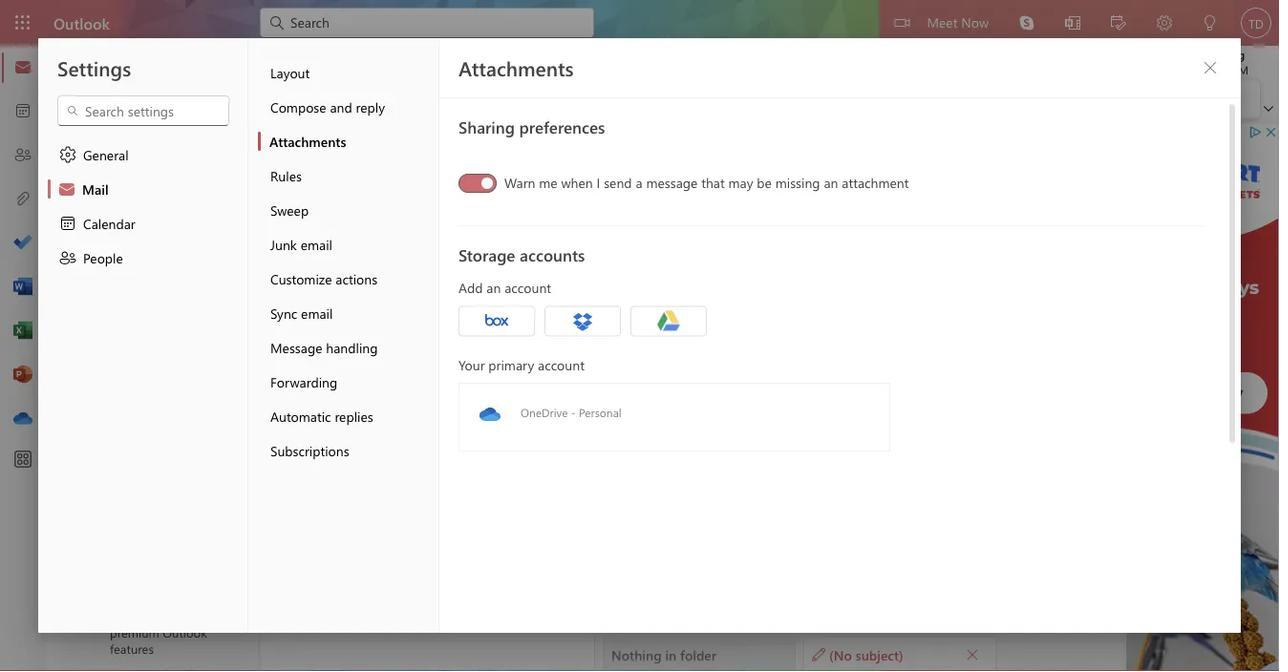 Task type: describe. For each thing, give the bounding box(es) containing it.
dialog containing settings
[[0, 0, 1280, 672]]

email for junk email
[[301, 236, 332, 253]]

attachments inside attachments button
[[269, 132, 346, 150]]

meeting 12:00 pm
[[1202, 46, 1249, 77]]

onedrive image
[[13, 410, 32, 429]]

actions
[[336, 270, 378, 288]]


[[571, 310, 594, 333]]

layout
[[270, 64, 310, 81]]

message handling
[[270, 339, 378, 356]]

12
[[431, 308, 446, 326]]

account for add an account
[[505, 279, 551, 297]]

message for message
[[290, 52, 342, 69]]

mike@example.com button
[[336, 150, 485, 175]]

may inside message body, press alt+f10 to exit text box
[[688, 291, 716, 310]]

sharing preferences
[[459, 116, 605, 138]]

outlook link
[[54, 0, 110, 46]]

favorites
[[116, 135, 177, 156]]

settings heading
[[57, 54, 131, 81]]

emoji
[[478, 90, 511, 108]]

layout button
[[258, 55, 439, 90]]

mike@example.com tree item
[[70, 281, 263, 319]]

1 horizontal spatial -
[[488, 308, 493, 326]]

people
[[83, 249, 123, 267]]

whom it
[[632, 291, 685, 310]]

t-
[[310, 289, 322, 307]]

128gb
[[497, 308, 535, 326]]

1 horizontal spatial  button
[[1195, 53, 1226, 83]]

primary
[[489, 356, 534, 374]]


[[58, 248, 77, 268]]

over
[[437, 562, 463, 580]]

your
[[459, 356, 485, 374]]

24
[[574, 308, 589, 326]]

handling
[[326, 339, 378, 356]]


[[812, 648, 826, 662]]

reading pane main content
[[595, 119, 1122, 672]]

t
[[281, 299, 288, 316]]

document containing settings
[[0, 0, 1280, 672]]

automatic replies
[[270, 408, 373, 425]]

 emoji
[[455, 90, 511, 109]]

 button
[[485, 152, 516, 177]]

premium outlook features
[[110, 625, 207, 658]]

meet
[[927, 13, 958, 31]]

your primary account
[[459, 356, 585, 374]]

customize actions button
[[258, 262, 439, 296]]

payments)
[[645, 308, 706, 326]]

in for nothing in folder
[[665, 646, 677, 664]]

accounts
[[520, 244, 585, 266]]

concern,
[[719, 291, 778, 310]]

meet now
[[927, 13, 989, 31]]

attachments tab panel
[[440, 38, 1241, 672]]

message handling button
[[258, 331, 439, 365]]

storage accounts
[[459, 244, 585, 266]]

 calendar
[[58, 214, 135, 233]]

$0.00
[[310, 308, 341, 326]]

1 vertical spatial an
[[487, 279, 501, 297]]

sweep
[[270, 201, 309, 219]]

include group
[[58, 80, 605, 118]]

forwarding button
[[258, 365, 439, 399]]

customize
[[270, 270, 332, 288]]

preferences
[[519, 116, 605, 138]]

features
[[110, 641, 154, 658]]

0 horizontal spatial -
[[449, 308, 455, 326]]

outlook inside "premium outlook features"
[[163, 625, 207, 641]]

mail
[[82, 180, 109, 198]]

forwarding
[[270, 373, 338, 391]]

mail image
[[13, 58, 32, 77]]

home
[[109, 52, 145, 69]]

warn me when i send a message that may be missing an attachment
[[505, 174, 909, 192]]

looks
[[358, 562, 393, 580]]

sweep button
[[258, 193, 439, 227]]

1 vertical spatial mike@example.com
[[336, 175, 438, 190]]

to whom it may concern,
[[614, 291, 778, 310]]

account for your primary account
[[538, 356, 585, 374]]

to
[[614, 291, 629, 310]]

 for  button in the reading pane main content
[[966, 648, 979, 662]]


[[114, 214, 133, 233]]

nothing for nothing in folder looks empty over here.
[[375, 538, 425, 555]]

personal
[[579, 405, 622, 420]]

view
[[469, 200, 497, 217]]


[[365, 90, 384, 109]]

pm
[[1232, 62, 1249, 77]]


[[89, 138, 104, 153]]

add
[[459, 279, 483, 297]]

onedrive - personal
[[521, 405, 622, 420]]

rules button
[[258, 159, 439, 193]]

favorites tree
[[70, 120, 263, 357]]

junk email
[[270, 236, 332, 253]]


[[57, 180, 76, 199]]

replies
[[335, 408, 373, 425]]

i
[[597, 174, 600, 192]]

attachments inside the attachments tab panel
[[459, 54, 574, 81]]

onedrive
[[521, 405, 568, 420]]

and
[[330, 98, 352, 116]]

help
[[233, 52, 260, 69]]

compose and reply button
[[258, 90, 439, 124]]

 mike@example.com
[[114, 252, 263, 309]]

missing
[[776, 174, 821, 192]]

be
[[757, 174, 772, 192]]

compose and reply
[[270, 98, 385, 116]]

in for nothing in folder looks empty over here.
[[429, 538, 440, 555]]

m button
[[279, 150, 325, 196]]

customize actions
[[270, 270, 378, 288]]

 pictures
[[365, 90, 434, 109]]

home button
[[95, 46, 160, 75]]


[[58, 214, 77, 233]]



Task type: vqa. For each thing, say whether or not it's contained in the screenshot.
Automatic
yes



Task type: locate. For each thing, give the bounding box(es) containing it.

[[455, 90, 474, 109]]

0 vertical spatial outlook
[[54, 12, 110, 33]]

attachments up emoji on the left top of the page
[[459, 54, 574, 81]]

word image
[[13, 278, 32, 297]]

excel image
[[13, 322, 32, 341]]

outlook banner
[[0, 0, 1280, 46]]

sync email
[[270, 304, 333, 322]]

1 horizontal spatial nothing
[[612, 646, 662, 664]]

0 vertical spatial folder
[[443, 538, 480, 555]]

apple
[[349, 308, 383, 326]]

view profile button
[[436, 196, 547, 223]]

mike@example.com left t
[[140, 291, 263, 309]]

0 vertical spatial account
[[505, 279, 551, 297]]

1 horizontal spatial 
[[1203, 60, 1218, 75]]

in inside button
[[665, 646, 677, 664]]

0 vertical spatial may
[[729, 174, 754, 192]]

1 horizontal spatial folder
[[680, 646, 717, 664]]

attachment
[[842, 174, 909, 192]]

attachments heading
[[459, 54, 574, 81]]

application
[[0, 0, 1280, 672]]

nothing in folder looks empty over here.
[[358, 538, 496, 580]]

message down sync email
[[270, 339, 322, 356]]

document
[[0, 0, 1280, 672]]

1 vertical spatial nothing
[[612, 646, 662, 664]]

(no
[[829, 646, 852, 664]]

$0.00 apple iphone 12 - blue - 128gb (with 24 monthly payments)
[[310, 308, 706, 326]]

1 vertical spatial outlook
[[163, 625, 207, 641]]

folder for nothing in folder looks empty over here.
[[443, 538, 480, 555]]

1 vertical spatial may
[[688, 291, 716, 310]]

left-rail-appbar navigation
[[4, 46, 42, 441]]

text
[[482, 52, 504, 69]]

junk
[[270, 236, 297, 253]]

0 vertical spatial email
[[301, 236, 332, 253]]

0 vertical spatial message
[[290, 52, 342, 69]]

mike@example.com up sweep button
[[336, 175, 438, 190]]

account up "128gb" at the left of the page
[[505, 279, 551, 297]]

1 vertical spatial email
[[301, 304, 333, 322]]

 for the right  button
[[1203, 60, 1218, 75]]

email for sync email
[[301, 304, 333, 322]]

message list section
[[260, 127, 706, 671]]

- right blue
[[488, 308, 493, 326]]

an right add
[[487, 279, 501, 297]]

(with
[[539, 308, 571, 326]]

 button inside reading pane main content
[[959, 642, 986, 668]]

0 horizontal spatial an
[[487, 279, 501, 297]]

message button
[[276, 46, 356, 75]]

0 horizontal spatial  button
[[959, 642, 986, 668]]

junk email button
[[258, 227, 439, 262]]

1 horizontal spatial outlook
[[163, 625, 207, 641]]

message inside button
[[270, 339, 322, 356]]

0 vertical spatial  button
[[1195, 53, 1226, 83]]

sync email button
[[258, 296, 439, 331]]

more apps image
[[13, 451, 32, 470]]

message inside button
[[290, 52, 342, 69]]

an right missing
[[824, 174, 839, 192]]

may left be at the right of the page
[[729, 174, 754, 192]]

 inside reading pane main content
[[966, 648, 979, 662]]

t mobile image
[[269, 292, 300, 323]]

0 horizontal spatial outlook
[[54, 12, 110, 33]]

files image
[[13, 190, 32, 209]]

sharing
[[459, 116, 515, 138]]

view profile
[[469, 200, 539, 217]]

nothing inside nothing in folder looks empty over here.
[[375, 538, 425, 555]]

Search settings search field
[[79, 101, 209, 120]]

nothing inside button
[[612, 646, 662, 664]]

rules
[[270, 167, 302, 184]]

settings tab list
[[38, 38, 248, 634]]

0 vertical spatial nothing
[[375, 538, 425, 555]]

 button
[[1195, 53, 1226, 83], [959, 642, 986, 668]]

1 horizontal spatial an
[[824, 174, 839, 192]]

t-mobile
[[310, 289, 363, 307]]

subscriptions button
[[258, 434, 439, 468]]

here.
[[467, 562, 496, 580]]

compose
[[270, 98, 326, 116]]

calendar
[[83, 215, 135, 232]]

profile
[[501, 200, 539, 217]]

add an account
[[459, 279, 551, 297]]

monthly
[[592, 308, 642, 326]]

folder
[[443, 538, 480, 555], [680, 646, 717, 664]]


[[1203, 60, 1218, 75], [966, 648, 979, 662]]

format text
[[436, 52, 504, 69]]

2 horizontal spatial -
[[571, 405, 576, 420]]

mike@example.com inside  mike@example.com
[[140, 291, 263, 309]]

empty
[[396, 562, 434, 580]]

- inside the attachments tab panel
[[571, 405, 576, 420]]

0 horizontal spatial may
[[688, 291, 716, 310]]

tree
[[70, 396, 224, 672]]

nothing in folder
[[612, 646, 717, 664]]

- right 12
[[449, 308, 455, 326]]

filter
[[508, 248, 537, 265]]

1 vertical spatial message
[[270, 339, 322, 356]]

1 vertical spatial  button
[[959, 642, 986, 668]]

message up include group
[[290, 52, 342, 69]]

favorites tree item
[[70, 128, 224, 166]]

mobile
[[322, 289, 363, 307]]

email inside junk email button
[[301, 236, 332, 253]]

tab list containing home
[[95, 46, 657, 75]]


[[66, 104, 79, 118]]

1 vertical spatial 
[[966, 648, 979, 662]]

 button
[[545, 306, 621, 337]]

folder for nothing in folder
[[680, 646, 717, 664]]

draw
[[534, 52, 565, 69]]

may right whom it
[[688, 291, 716, 310]]

attachments button
[[258, 124, 439, 159]]

folder inside nothing in folder looks empty over here.
[[443, 538, 480, 555]]

premium
[[110, 625, 159, 641]]

outlook up  button
[[54, 12, 110, 33]]

subscriptions
[[270, 442, 349, 460]]

email inside sync email button
[[301, 304, 333, 322]]

2 vertical spatial mike@example.com
[[140, 291, 263, 309]]

powerpoint image
[[13, 366, 32, 385]]

tab list
[[95, 46, 657, 75]]

attachments up "m"
[[269, 132, 346, 150]]

nothing
[[375, 538, 425, 555], [612, 646, 662, 664]]

calendar image
[[13, 102, 32, 121]]

may inside the attachments tab panel
[[729, 174, 754, 192]]


[[895, 15, 910, 31]]

send
[[604, 174, 632, 192]]

premium outlook features button
[[70, 581, 259, 672]]

 button right subject)
[[959, 642, 986, 668]]

1 horizontal spatial in
[[665, 646, 677, 664]]

application containing settings
[[0, 0, 1280, 672]]

m
[[295, 162, 309, 183]]

- left 'personal'
[[571, 405, 576, 420]]

nothing for nothing in folder
[[612, 646, 662, 664]]

0 horizontal spatial nothing
[[375, 538, 425, 555]]

storage
[[459, 244, 515, 266]]

Message body, press Alt+F10 to exit text field
[[614, 291, 1091, 557]]

message
[[646, 174, 698, 192]]

view profile button
[[436, 196, 547, 223]]

 filter
[[482, 248, 537, 267]]


[[58, 145, 77, 164]]

1 vertical spatial folder
[[680, 646, 717, 664]]

nothing in folder button
[[603, 637, 796, 672]]


[[485, 310, 508, 333]]

1 vertical spatial in
[[665, 646, 677, 664]]

ad
[[511, 291, 523, 304]]

0 horizontal spatial 
[[966, 648, 979, 662]]

warn
[[505, 174, 536, 192]]

0 horizontal spatial attachments
[[269, 132, 346, 150]]

to do image
[[13, 234, 32, 253]]

an
[[824, 174, 839, 192], [487, 279, 501, 297]]

outlook right premium
[[163, 625, 207, 641]]

0 vertical spatial an
[[824, 174, 839, 192]]

0 vertical spatial mike@example.com
[[336, 150, 485, 172]]

help button
[[218, 46, 275, 75]]

 inside the attachments tab panel
[[1203, 60, 1218, 75]]

mike@example.com down the pictures
[[336, 150, 485, 172]]

now
[[962, 13, 989, 31]]

sync
[[270, 304, 297, 322]]

0 horizontal spatial in
[[429, 538, 440, 555]]


[[482, 248, 501, 267]]

that
[[702, 174, 725, 192]]

1 vertical spatial account
[[538, 356, 585, 374]]

 right subject)
[[966, 648, 979, 662]]

1 horizontal spatial attachments
[[459, 54, 574, 81]]

in inside nothing in folder looks empty over here.
[[429, 538, 440, 555]]

account
[[505, 279, 551, 297], [538, 356, 585, 374]]

0 vertical spatial in
[[429, 538, 440, 555]]

format text button
[[422, 46, 518, 75]]

message for message handling
[[270, 339, 322, 356]]

0 horizontal spatial folder
[[443, 538, 480, 555]]

1 vertical spatial attachments
[[269, 132, 346, 150]]

0 vertical spatial attachments
[[459, 54, 574, 81]]

meeting
[[1202, 46, 1245, 62]]

1 horizontal spatial may
[[729, 174, 754, 192]]

0 vertical spatial 
[[1203, 60, 1218, 75]]

account down (with
[[538, 356, 585, 374]]

folder inside button
[[680, 646, 717, 664]]


[[493, 158, 508, 173]]

iphone
[[387, 308, 428, 326]]

mike@example.com image
[[279, 150, 325, 196]]

onedrive image
[[479, 403, 502, 426]]

email
[[301, 236, 332, 253], [301, 304, 333, 322]]

 button
[[79, 128, 112, 163]]

dialog
[[0, 0, 1280, 672]]

 button left pm
[[1195, 53, 1226, 83]]


[[114, 252, 133, 271]]

 left pm
[[1203, 60, 1218, 75]]

outlook inside outlook banner
[[54, 12, 110, 33]]

people image
[[13, 146, 32, 165]]



